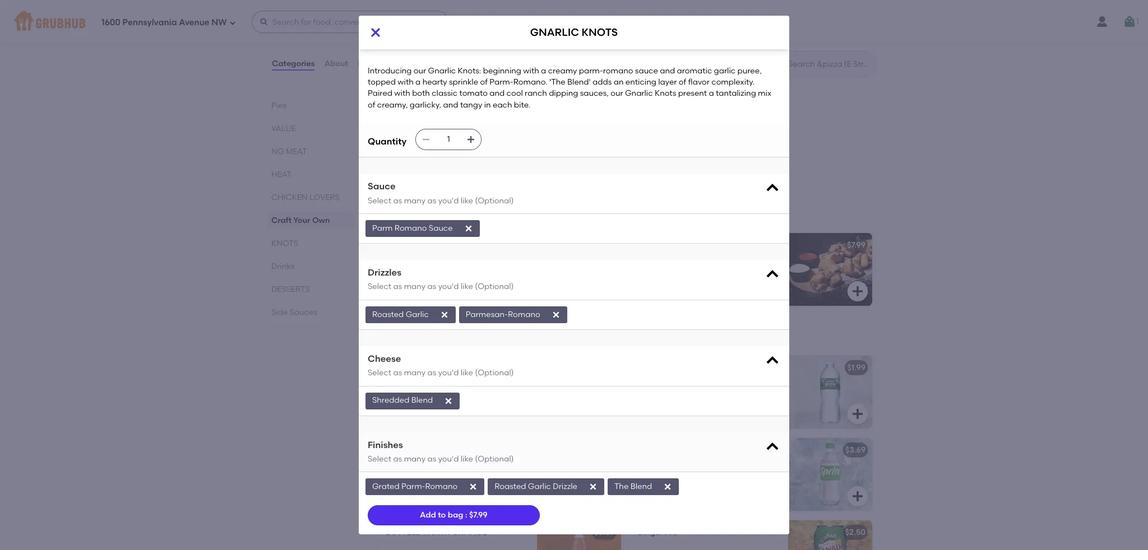 Task type: locate. For each thing, give the bounding box(es) containing it.
select
[[368, 196, 391, 205], [368, 282, 391, 292], [368, 368, 391, 378], [368, 455, 391, 464]]

(optional) up parmesan-
[[475, 282, 514, 292]]

craft up creamy,
[[377, 85, 408, 99]]

a up romano.
[[541, 66, 546, 76]]

(optional) inside finishes select as many as you'd like (optional)
[[475, 455, 514, 464]]

a up both
[[415, 77, 421, 87]]

gnarlic knots
[[530, 26, 618, 39], [637, 240, 703, 250]]

bottled left 'coke'
[[386, 446, 422, 455]]

0 horizontal spatial your
[[293, 216, 310, 225]]

desserts tab
[[271, 284, 350, 295]]

0 vertical spatial craft
[[386, 118, 412, 128]]

0 horizontal spatial our
[[414, 66, 426, 76]]

$13.99 +
[[589, 118, 616, 128]]

roasted down drizzles
[[372, 310, 404, 319]]

craft inside craft your own by clicking below to add or remove toppings
[[386, 134, 412, 144]]

0 horizontal spatial and
[[443, 100, 458, 110]]

0 horizontal spatial craft your own
[[271, 216, 330, 225]]

bottled fanta orange image
[[537, 521, 621, 550]]

0 vertical spatial with
[[523, 66, 539, 76]]

3 select from the top
[[368, 368, 391, 378]]

like for sauce
[[461, 196, 473, 205]]

sauce down the "toppings"
[[368, 181, 395, 192]]

1 vertical spatial $3.69
[[594, 528, 614, 538]]

reviews
[[358, 59, 389, 68]]

own down lovers
[[312, 216, 330, 225]]

our
[[414, 66, 426, 76], [611, 89, 623, 98]]

sprinkle
[[449, 77, 478, 87]]

parm- down beginning
[[489, 77, 513, 87]]

3 (optional) from the top
[[475, 368, 514, 378]]

craft down creamy,
[[386, 118, 412, 128]]

0 vertical spatial sauce
[[368, 181, 395, 192]]

1 horizontal spatial our
[[611, 89, 623, 98]]

parm-
[[579, 66, 603, 76]]

many up parm romano sauce at the left of the page
[[404, 196, 426, 205]]

many up the grated parm-romano
[[404, 455, 426, 464]]

0 vertical spatial and
[[660, 66, 675, 76]]

craft your own inside tab
[[271, 216, 330, 225]]

your up 'to'
[[414, 134, 436, 144]]

many for cheese
[[404, 368, 426, 378]]

0 horizontal spatial gnarlic
[[428, 66, 456, 76]]

own
[[439, 118, 459, 128], [438, 134, 458, 144]]

knots:
[[458, 66, 481, 76]]

1 vertical spatial craft
[[386, 134, 412, 144]]

1 vertical spatial garlic
[[528, 482, 551, 492]]

like up parmesan-
[[461, 282, 473, 292]]

like inside sauce select as many as you'd like (optional)
[[461, 196, 473, 205]]

1 vertical spatial romano
[[508, 310, 540, 319]]

blend
[[411, 396, 433, 405], [630, 482, 652, 492]]

the
[[614, 482, 629, 492]]

parmesan-romano
[[466, 310, 540, 319]]

0 vertical spatial garlic
[[406, 310, 429, 319]]

1 horizontal spatial a
[[541, 66, 546, 76]]

1 (optional) from the top
[[475, 196, 514, 205]]

knots
[[582, 26, 618, 39], [377, 207, 419, 221], [271, 239, 298, 248], [416, 240, 443, 250], [676, 240, 703, 250]]

bottled inside button
[[386, 446, 422, 455]]

1 vertical spatial gnarlic
[[637, 240, 674, 250]]

each
[[493, 100, 512, 110]]

4 many from the top
[[404, 455, 426, 464]]

sauces
[[290, 308, 317, 317]]

own inside craft your own by clicking below to add or remove toppings
[[438, 134, 458, 144]]

4 like from the top
[[461, 455, 473, 464]]

1 horizontal spatial gnarlic
[[625, 89, 653, 98]]

4 select from the top
[[368, 455, 391, 464]]

bottled for bottled fanta orange
[[386, 528, 422, 538]]

add
[[420, 511, 436, 520]]

our up hearty
[[414, 66, 426, 76]]

select down cheese on the left bottom
[[368, 368, 391, 378]]

0 vertical spatial your
[[414, 118, 437, 128]]

craft
[[377, 85, 408, 99], [271, 216, 292, 225]]

like inside drizzles select as many as you'd like (optional)
[[461, 282, 473, 292]]

avenue
[[179, 17, 210, 27]]

0 vertical spatial craft your own
[[377, 85, 467, 99]]

select up parm
[[368, 196, 391, 205]]

flavor
[[688, 77, 710, 87]]

2 horizontal spatial and
[[660, 66, 675, 76]]

many inside sauce select as many as you'd like (optional)
[[404, 196, 426, 205]]

3 you'd from the top
[[438, 368, 459, 378]]

1 vertical spatial blend
[[630, 482, 652, 492]]

$7.99
[[596, 240, 614, 250], [847, 240, 865, 250], [469, 511, 487, 520]]

1 horizontal spatial $7.99
[[596, 240, 614, 250]]

many inside finishes select as many as you'd like (optional)
[[404, 455, 426, 464]]

and up each
[[490, 89, 505, 98]]

your down chicken lovers
[[293, 216, 310, 225]]

sauces,
[[580, 89, 609, 98]]

romano for parmesan-
[[508, 310, 540, 319]]

of up tomato
[[480, 77, 488, 87]]

grated parm-romano
[[372, 482, 458, 492]]

0 horizontal spatial a
[[415, 77, 421, 87]]

1 horizontal spatial blend
[[630, 482, 652, 492]]

0 vertical spatial blend
[[411, 396, 433, 405]]

bottled down add
[[386, 528, 422, 538]]

1 like from the top
[[461, 196, 473, 205]]

1 vertical spatial craft
[[271, 216, 292, 225]]

0 vertical spatial gnarlic
[[530, 26, 579, 39]]

craft up below
[[386, 134, 412, 144]]

1 vertical spatial own
[[438, 134, 458, 144]]

blend for shredded blend
[[411, 396, 433, 405]]

craft your own up garlicky,
[[377, 85, 467, 99]]

and up layer
[[660, 66, 675, 76]]

1 horizontal spatial garlic
[[528, 482, 551, 492]]

select down drizzles
[[368, 282, 391, 292]]

bite.
[[514, 100, 531, 110]]

knots inside tab
[[271, 239, 298, 248]]

hearty
[[422, 77, 447, 87]]

own up or at left
[[438, 134, 458, 144]]

drinks up desserts
[[271, 262, 294, 271]]

layer
[[658, 77, 677, 87]]

1 horizontal spatial of
[[480, 77, 488, 87]]

like right 1l
[[461, 368, 473, 378]]

like
[[461, 196, 473, 205], [461, 282, 473, 292], [461, 368, 473, 378], [461, 455, 473, 464]]

as
[[393, 196, 402, 205], [427, 196, 436, 205], [393, 282, 402, 292], [427, 282, 436, 292], [393, 368, 402, 378], [427, 368, 436, 378], [393, 455, 402, 464], [427, 455, 436, 464]]

your for by
[[414, 134, 436, 144]]

you'd inside drizzles select as many as you'd like (optional)
[[438, 282, 459, 292]]

1 vertical spatial a
[[415, 77, 421, 87]]

(optional) inside drizzles select as many as you'd like (optional)
[[475, 282, 514, 292]]

like inside finishes select as many as you'd like (optional)
[[461, 455, 473, 464]]

the blend
[[614, 482, 652, 492]]

0 vertical spatial roasted
[[372, 310, 404, 319]]

0 vertical spatial bottled
[[386, 446, 422, 455]]

creamy
[[548, 66, 577, 76]]

(optional) up roasted garlic drizzle
[[475, 455, 514, 464]]

0 horizontal spatial garlic
[[406, 310, 429, 319]]

svg image
[[1123, 15, 1136, 29], [229, 19, 236, 26], [369, 26, 382, 39], [600, 40, 613, 53], [851, 40, 864, 53], [422, 135, 431, 144], [467, 135, 475, 144], [765, 181, 780, 196], [440, 310, 449, 319], [551, 310, 560, 319], [444, 397, 453, 406], [469, 483, 478, 492], [589, 483, 597, 492], [600, 490, 613, 503]]

your inside craft your own by clicking below to add or remove toppings
[[414, 134, 436, 144]]

1 select from the top
[[368, 196, 391, 205]]

like inside 'cheese select as many as you'd like (optional)'
[[461, 368, 473, 378]]

you'd inside 'cheese select as many as you'd like (optional)'
[[438, 368, 459, 378]]

craft your own
[[377, 85, 467, 99], [271, 216, 330, 225]]

craft your own pizza image
[[537, 111, 621, 184]]

a down flavor
[[709, 89, 714, 98]]

chicken lovers tab
[[271, 192, 350, 203]]

garlic left drizzle
[[528, 482, 551, 492]]

0 horizontal spatial sauce
[[368, 181, 395, 192]]

like for finishes
[[461, 455, 473, 464]]

sauce up vegan knots
[[429, 224, 453, 233]]

adds
[[593, 77, 612, 87]]

select inside drizzles select as many as you'd like (optional)
[[368, 282, 391, 292]]

0 horizontal spatial drinks
[[271, 262, 294, 271]]

own up tangy
[[440, 85, 467, 99]]

a
[[541, 66, 546, 76], [415, 77, 421, 87], [709, 89, 714, 98]]

gnarlic up hearty
[[428, 66, 456, 76]]

sauce
[[368, 181, 395, 192], [429, 224, 453, 233]]

gnarlic knots image
[[788, 233, 872, 306]]

1 horizontal spatial your
[[411, 85, 437, 99]]

(optional) for cheese
[[475, 368, 514, 378]]

value
[[271, 124, 296, 133]]

1 horizontal spatial drinks
[[377, 330, 414, 344]]

romano
[[603, 66, 633, 76]]

below
[[386, 146, 414, 155]]

0 vertical spatial drinks
[[271, 262, 294, 271]]

many inside drizzles select as many as you'd like (optional)
[[404, 282, 426, 292]]

0 horizontal spatial $3.69
[[594, 528, 614, 538]]

2 select from the top
[[368, 282, 391, 292]]

$3.69 inside button
[[845, 446, 865, 455]]

+
[[612, 118, 616, 128]]

2 you'd from the top
[[438, 282, 459, 292]]

$1.99
[[847, 363, 865, 373]]

1 horizontal spatial $3.69
[[845, 446, 865, 455]]

$3.69 for bottled sprite image
[[845, 446, 865, 455]]

garlic down drizzles select as many as you'd like (optional)
[[406, 310, 429, 319]]

2 many from the top
[[404, 282, 426, 292]]

main navigation navigation
[[0, 0, 1148, 44]]

like down 'remove'
[[461, 196, 473, 205]]

you'd for drizzles
[[438, 282, 459, 292]]

1 horizontal spatial roasted
[[495, 482, 526, 492]]

own up input item quantity number field
[[439, 118, 459, 128]]

2 horizontal spatial a
[[709, 89, 714, 98]]

1 vertical spatial roasted
[[495, 482, 526, 492]]

1 vertical spatial sauce
[[429, 224, 453, 233]]

svg image
[[259, 17, 268, 26], [600, 163, 613, 176], [464, 224, 473, 233], [765, 267, 780, 282], [851, 285, 864, 298], [765, 353, 780, 369], [600, 408, 613, 421], [851, 408, 864, 421], [765, 439, 780, 455], [663, 483, 672, 492], [851, 490, 864, 503]]

finishes select as many as you'd like (optional)
[[368, 440, 514, 464]]

craft your own down chicken lovers
[[271, 216, 330, 225]]

many up roasted garlic
[[404, 282, 426, 292]]

1 horizontal spatial own
[[440, 85, 467, 99]]

1 vertical spatial your
[[414, 134, 436, 144]]

1 you'd from the top
[[438, 196, 459, 205]]

bottled for bottled coke
[[386, 446, 422, 455]]

blend right the
[[630, 482, 652, 492]]

1 horizontal spatial gnarlic
[[637, 240, 674, 250]]

3 like from the top
[[461, 368, 473, 378]]

(optional) inside 'cheese select as many as you'd like (optional)'
[[475, 368, 514, 378]]

(optional) inside sauce select as many as you'd like (optional)
[[475, 196, 514, 205]]

1 vertical spatial craft your own
[[271, 216, 330, 225]]

1 vertical spatial gnarlic
[[625, 89, 653, 98]]

1 vertical spatial and
[[490, 89, 505, 98]]

bottled coke button
[[379, 438, 621, 511]]

1 horizontal spatial parm-
[[489, 77, 513, 87]]

ginger ale image
[[788, 521, 872, 550]]

2 bottled from the top
[[386, 528, 422, 538]]

parm romano sauce
[[372, 224, 453, 233]]

to
[[438, 511, 446, 520]]

4 you'd from the top
[[438, 455, 459, 464]]

bottled fanta orange
[[386, 528, 487, 538]]

with up romano.
[[523, 66, 539, 76]]

ginger
[[637, 528, 663, 538]]

of right layer
[[679, 77, 686, 87]]

select inside finishes select as many as you'd like (optional)
[[368, 455, 391, 464]]

craft for craft your own by clicking below to add or remove toppings
[[386, 134, 412, 144]]

own inside tab
[[312, 216, 330, 225]]

4 (optional) from the top
[[475, 455, 514, 464]]

roasted
[[372, 310, 404, 319], [495, 482, 526, 492]]

present
[[678, 89, 707, 98]]

1 vertical spatial own
[[312, 216, 330, 225]]

knots
[[655, 89, 676, 98]]

0 horizontal spatial blend
[[411, 396, 433, 405]]

0 horizontal spatial craft
[[271, 216, 292, 225]]

blend'
[[567, 77, 591, 87]]

drinks down roasted garlic
[[377, 330, 414, 344]]

roasted left drizzle
[[495, 482, 526, 492]]

2 craft from the top
[[386, 134, 412, 144]]

0 horizontal spatial roasted
[[372, 310, 404, 319]]

0 vertical spatial craft
[[377, 85, 408, 99]]

like for cheese
[[461, 368, 473, 378]]

and down classic
[[443, 100, 458, 110]]

enticing
[[625, 77, 656, 87]]

bag
[[448, 511, 463, 520]]

1 vertical spatial your
[[293, 216, 310, 225]]

blend right shredded
[[411, 396, 433, 405]]

0 vertical spatial gnarlic knots
[[530, 26, 618, 39]]

0 vertical spatial romano
[[395, 224, 427, 233]]

no
[[271, 147, 284, 156]]

1 many from the top
[[404, 196, 426, 205]]

1 vertical spatial parm-
[[401, 482, 425, 492]]

(optional) right 1l
[[475, 368, 514, 378]]

2 like from the top
[[461, 282, 473, 292]]

2 (optional) from the top
[[475, 282, 514, 292]]

garlicky,
[[410, 100, 441, 110]]

many up the shredded blend
[[404, 368, 426, 378]]

you'd inside sauce select as many as you'd like (optional)
[[438, 196, 459, 205]]

1 craft from the top
[[386, 118, 412, 128]]

2 vertical spatial and
[[443, 100, 458, 110]]

3 many from the top
[[404, 368, 426, 378]]

0 horizontal spatial own
[[312, 216, 330, 225]]

1600
[[101, 17, 120, 27]]

with up both
[[398, 77, 414, 87]]

0 vertical spatial $3.69
[[845, 446, 865, 455]]

$3.69
[[845, 446, 865, 455], [594, 528, 614, 538]]

of
[[480, 77, 488, 87], [679, 77, 686, 87], [368, 100, 375, 110]]

craft down chicken
[[271, 216, 292, 225]]

1
[[1136, 17, 1139, 26]]

1 horizontal spatial and
[[490, 89, 505, 98]]

your
[[411, 85, 437, 99], [293, 216, 310, 225]]

1 horizontal spatial gnarlic knots
[[637, 240, 703, 250]]

gnarlic down enticing
[[625, 89, 653, 98]]

1 horizontal spatial sauce
[[429, 224, 453, 233]]

with up creamy,
[[394, 89, 410, 98]]

no meat tab
[[271, 146, 350, 158]]

2 horizontal spatial $7.99
[[847, 240, 865, 250]]

your up garlicky,
[[411, 85, 437, 99]]

0 vertical spatial parm-
[[489, 77, 513, 87]]

select inside 'cheese select as many as you'd like (optional)'
[[368, 368, 391, 378]]

nw
[[212, 17, 227, 27]]

drinks
[[271, 262, 294, 271], [377, 330, 414, 344]]

you'd inside finishes select as many as you'd like (optional)
[[438, 455, 459, 464]]

1 vertical spatial bottled
[[386, 528, 422, 538]]

garlic for roasted garlic drizzle
[[528, 482, 551, 492]]

parm- right grated
[[401, 482, 425, 492]]

(optional) for drizzles
[[475, 282, 514, 292]]

select inside sauce select as many as you'd like (optional)
[[368, 196, 391, 205]]

craft
[[386, 118, 412, 128], [386, 134, 412, 144]]

1 bottled from the top
[[386, 446, 422, 455]]

1600 pennsylvania avenue nw
[[101, 17, 227, 27]]

0 horizontal spatial gnarlic
[[530, 26, 579, 39]]

(optional)
[[475, 196, 514, 205], [475, 282, 514, 292], [475, 368, 514, 378], [475, 455, 514, 464]]

paired
[[368, 89, 392, 98]]

our down the an
[[611, 89, 623, 98]]

own for pizza
[[439, 118, 459, 128]]

0 vertical spatial own
[[439, 118, 459, 128]]

like right 'coke'
[[461, 455, 473, 464]]

drinks inside tab
[[271, 262, 294, 271]]

1 horizontal spatial craft your own
[[377, 85, 467, 99]]

to
[[416, 146, 427, 155]]

of down 'paired'
[[368, 100, 375, 110]]

many inside 'cheese select as many as you'd like (optional)'
[[404, 368, 426, 378]]

you'd for finishes
[[438, 455, 459, 464]]

(optional) down 'remove'
[[475, 196, 514, 205]]

select down finishes
[[368, 455, 391, 464]]

your down garlicky,
[[414, 118, 437, 128]]

vegan
[[386, 240, 414, 250]]



Task type: vqa. For each thing, say whether or not it's contained in the screenshot.
comply to the middle
no



Task type: describe. For each thing, give the bounding box(es) containing it.
ale
[[665, 528, 678, 538]]

0 horizontal spatial gnarlic knots
[[530, 26, 618, 39]]

you'd for cheese
[[438, 368, 459, 378]]

pizza
[[461, 118, 484, 128]]

you'd for sauce
[[438, 196, 459, 205]]

desserts
[[271, 285, 310, 294]]

select for finishes
[[368, 455, 391, 464]]

0 horizontal spatial $7.99
[[469, 511, 487, 520]]

complexity.
[[711, 77, 755, 87]]

meat
[[286, 147, 307, 156]]

'the
[[549, 77, 565, 87]]

$1.99 button
[[630, 356, 872, 429]]

select for drizzles
[[368, 282, 391, 292]]

dirty bird image
[[537, 0, 621, 61]]

many for drizzles
[[404, 282, 426, 292]]

bottled coke image
[[537, 438, 621, 511]]

drizzles
[[368, 267, 401, 278]]

craft your own by clicking below to add or remove toppings
[[386, 134, 511, 166]]

topped
[[368, 77, 396, 87]]

sauce select as many as you'd like (optional)
[[368, 181, 514, 205]]

smartwater
[[386, 363, 441, 373]]

smartwater 1l image
[[537, 356, 621, 429]]

roasted for roasted garlic
[[372, 310, 404, 319]]

or
[[448, 146, 459, 155]]

your inside tab
[[293, 216, 310, 225]]

drinks tab
[[271, 261, 350, 272]]

heat tab
[[271, 169, 350, 180]]

like for drizzles
[[461, 282, 473, 292]]

$13.99
[[589, 118, 612, 128]]

classic
[[432, 89, 457, 98]]

many for sauce
[[404, 196, 426, 205]]

1l
[[443, 363, 450, 373]]

romano for parm
[[395, 224, 427, 233]]

grated
[[372, 482, 400, 492]]

pies tab
[[271, 100, 350, 112]]

bottled coke
[[386, 446, 447, 455]]

cheese select as many as you'd like (optional)
[[368, 354, 514, 378]]

1 horizontal spatial craft
[[377, 85, 408, 99]]

bottled spring water image
[[788, 356, 872, 429]]

fanta
[[424, 528, 450, 538]]

add to bag : $7.99
[[420, 511, 487, 520]]

finishes
[[368, 440, 403, 450]]

coke
[[424, 446, 447, 455]]

smartwater 1l
[[386, 363, 450, 373]]

value tab
[[271, 123, 350, 135]]

reviews button
[[357, 44, 389, 84]]

search icon image
[[770, 57, 784, 71]]

side sauces
[[271, 308, 317, 317]]

Search &pizza (E Street) search field
[[787, 59, 873, 70]]

2 vertical spatial with
[[394, 89, 410, 98]]

cool
[[507, 89, 523, 98]]

tangy
[[460, 100, 482, 110]]

craft your own pizza
[[386, 118, 484, 128]]

add
[[429, 146, 446, 155]]

tantalizing
[[716, 89, 756, 98]]

parm- inside introducing our gnarlic knots: beginning with a creamy parm-romano sauce and aromatic garlic puree, topped with a hearty sprinkle of parm-romano. 'the blend' adds an enticing layer of flavor complexity. paired with both classic tomato and cool ranch dipping sauces, our gnarlic knots present a tantalizing mix of creamy, garlicky, and tangy in each bite.
[[489, 77, 513, 87]]

creamy,
[[377, 100, 408, 110]]

dipping
[[549, 89, 578, 98]]

2 horizontal spatial of
[[679, 77, 686, 87]]

quantity
[[368, 136, 407, 147]]

introducing our gnarlic knots: beginning with a creamy parm-romano sauce and aromatic garlic puree, topped with a hearty sprinkle of parm-romano. 'the blend' adds an enticing layer of flavor complexity. paired with both classic tomato and cool ranch dipping sauces, our gnarlic knots present a tantalizing mix of creamy, garlicky, and tangy in each bite.
[[368, 66, 773, 110]]

smartwater 1l button
[[379, 356, 621, 429]]

romano.
[[513, 77, 548, 87]]

1 vertical spatial gnarlic knots
[[637, 240, 703, 250]]

toppings
[[386, 157, 426, 166]]

0 vertical spatial own
[[440, 85, 467, 99]]

knots tab
[[271, 238, 350, 249]]

$2.50
[[845, 528, 865, 538]]

cheese
[[368, 354, 401, 364]]

2 vertical spatial a
[[709, 89, 714, 98]]

garlic
[[714, 66, 736, 76]]

0 vertical spatial a
[[541, 66, 546, 76]]

ranch
[[525, 89, 547, 98]]

Input item quantity number field
[[436, 130, 461, 150]]

1 button
[[1123, 12, 1139, 32]]

blend for the blend
[[630, 482, 652, 492]]

sauce inside sauce select as many as you'd like (optional)
[[368, 181, 395, 192]]

0 horizontal spatial of
[[368, 100, 375, 110]]

own for by
[[438, 134, 458, 144]]

0 horizontal spatial parm-
[[401, 482, 425, 492]]

vegan knots image
[[537, 233, 621, 306]]

(optional) for finishes
[[475, 455, 514, 464]]

craft inside tab
[[271, 216, 292, 225]]

remove
[[461, 146, 494, 155]]

$7.99 for gnarlic knots
[[847, 240, 865, 250]]

roasted for roasted garlic drizzle
[[495, 482, 526, 492]]

bottled sprite image
[[788, 438, 872, 511]]

1 vertical spatial our
[[611, 89, 623, 98]]

tomato
[[459, 89, 488, 98]]

:
[[465, 511, 467, 520]]

categories button
[[271, 44, 315, 84]]

parmesan-
[[466, 310, 508, 319]]

no meat
[[271, 147, 307, 156]]

1 vertical spatial with
[[398, 77, 414, 87]]

aromatic
[[677, 66, 712, 76]]

0 vertical spatial our
[[414, 66, 426, 76]]

side sauces tab
[[271, 307, 350, 318]]

an
[[614, 77, 624, 87]]

side
[[271, 308, 288, 317]]

shredded
[[372, 396, 409, 405]]

parm
[[372, 224, 393, 233]]

drizzle
[[553, 482, 577, 492]]

(optional) for sauce
[[475, 196, 514, 205]]

chicken
[[271, 193, 308, 202]]

vegan knots
[[386, 240, 443, 250]]

pies
[[271, 101, 287, 110]]

svg image inside 1 button
[[1123, 15, 1136, 29]]

drizzles select as many as you'd like (optional)
[[368, 267, 514, 292]]

mix
[[758, 89, 771, 98]]

by
[[460, 134, 470, 144]]

2 vertical spatial romano
[[425, 482, 458, 492]]

0 vertical spatial gnarlic
[[428, 66, 456, 76]]

select for cheese
[[368, 368, 391, 378]]

about button
[[324, 44, 349, 84]]

roasted garlic
[[372, 310, 429, 319]]

1 vertical spatial drinks
[[377, 330, 414, 344]]

about
[[324, 59, 348, 68]]

select for sauce
[[368, 196, 391, 205]]

many for finishes
[[404, 455, 426, 464]]

svg image inside main navigation navigation
[[259, 17, 268, 26]]

ginger ale
[[637, 528, 678, 538]]

$7.99 for vegan knots
[[596, 240, 614, 250]]

shredded blend
[[372, 396, 433, 405]]

your for pizza
[[414, 118, 437, 128]]

orange
[[452, 528, 487, 538]]

$3.69 for the bottled fanta orange image
[[594, 528, 614, 538]]

heat
[[271, 170, 292, 179]]

beginning
[[483, 66, 521, 76]]

sauce
[[635, 66, 658, 76]]

cbr image
[[788, 0, 872, 61]]

garlic for roasted garlic
[[406, 310, 429, 319]]

0 vertical spatial your
[[411, 85, 437, 99]]

roasted garlic drizzle
[[495, 482, 577, 492]]

craft your own tab
[[271, 215, 350, 226]]

craft for craft your own pizza
[[386, 118, 412, 128]]

categories
[[272, 59, 315, 68]]

pennsylvania
[[122, 17, 177, 27]]



